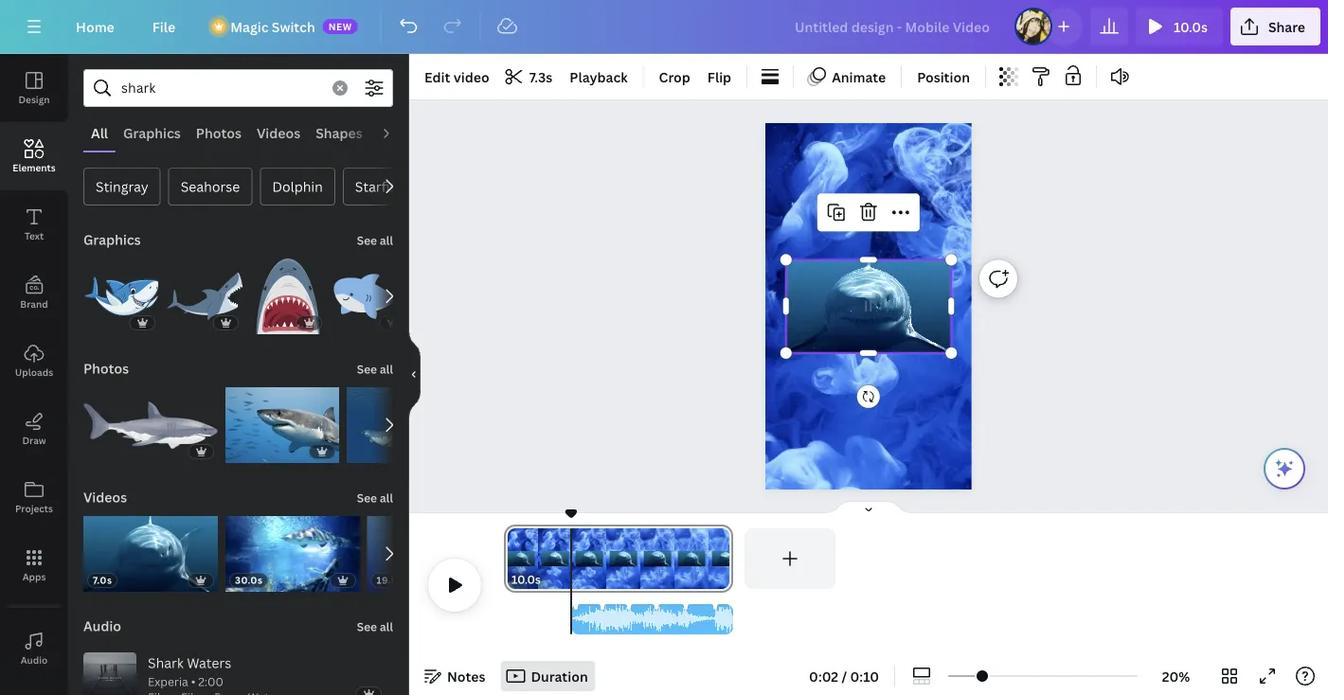 Task type: describe. For each thing, give the bounding box(es) containing it.
uploads
[[15, 366, 53, 379]]

waters
[[187, 654, 231, 673]]

main menu bar
[[0, 0, 1329, 54]]

notes
[[447, 668, 486, 686]]

file button
[[137, 8, 191, 45]]

1 vertical spatial graphics
[[83, 231, 141, 249]]

playback button
[[562, 62, 636, 92]]

0 vertical spatial graphics
[[123, 124, 181, 142]]

0 horizontal spatial 10.0s button
[[512, 571, 541, 590]]

seahorse button
[[168, 168, 252, 206]]

1 vertical spatial audio
[[83, 618, 121, 636]]

see all button for photos
[[355, 350, 395, 388]]

20%
[[1163, 668, 1191, 686]]

edit video button
[[417, 62, 497, 92]]

0 horizontal spatial videos button
[[82, 479, 129, 517]]

text button
[[0, 191, 68, 259]]

2 horizontal spatial audio
[[378, 124, 416, 142]]

/
[[842, 668, 848, 686]]

all for photos
[[380, 362, 393, 377]]

draw
[[22, 434, 46, 447]]

.
[[785, 160, 787, 167]]

see for graphics
[[357, 233, 377, 248]]

experia
[[148, 674, 188, 690]]

apps button
[[0, 532, 68, 600]]

dolphin button
[[260, 168, 335, 206]]

0 horizontal spatial audio button
[[0, 615, 68, 683]]

20% button
[[1146, 662, 1208, 692]]

elements
[[13, 161, 56, 174]]

starfish button
[[343, 168, 417, 206]]

stingray
[[96, 178, 149, 196]]

hide image
[[409, 329, 421, 420]]

see all button for graphics
[[355, 221, 395, 259]]

cartoon friendly shark image
[[83, 259, 159, 335]]

audio inside side panel tab list
[[21, 654, 48, 667]]

1 vertical spatial photos button
[[82, 350, 131, 388]]

playback
[[570, 68, 628, 86]]

0:10
[[851, 668, 880, 686]]

1 horizontal spatial trimming, start edge slider
[[572, 605, 585, 635]]

2:00
[[198, 674, 224, 690]]

animate
[[832, 68, 886, 86]]

trimming position slider
[[572, 605, 734, 635]]

shark waters
[[148, 654, 231, 673]]

videos image
[[0, 683, 68, 696]]

projects button
[[0, 464, 68, 532]]

1 horizontal spatial audio button
[[82, 608, 123, 645]]

brand button
[[0, 259, 68, 327]]

7.3s button
[[499, 62, 560, 92]]

0:02 / 0:10
[[810, 668, 880, 686]]

magic
[[231, 18, 269, 36]]

7.3s
[[530, 68, 553, 86]]

0 vertical spatial videos button
[[249, 115, 308, 151]]

edit
[[425, 68, 451, 86]]

stingray button
[[83, 168, 161, 206]]

0 vertical spatial trimming, end edge slider
[[717, 529, 734, 590]]

apps
[[22, 571, 46, 583]]

1 vertical spatial trimming, end edge slider
[[720, 605, 734, 635]]

all button
[[83, 115, 116, 151]]

0 horizontal spatial 10.0s
[[512, 572, 541, 588]]

10.0s button inside main 'menu bar'
[[1136, 8, 1224, 45]]

shark
[[148, 654, 184, 673]]

1 horizontal spatial videos
[[257, 124, 301, 142]]

experia • 2:00
[[148, 674, 224, 690]]

duration button
[[501, 662, 596, 692]]

position
[[918, 68, 971, 86]]

magic switch
[[231, 18, 315, 36]]

see for audio
[[357, 619, 377, 635]]

video
[[454, 68, 490, 86]]

see for photos
[[357, 362, 377, 377]]

7.0s group
[[83, 505, 218, 592]]

10.0s inside "button"
[[1174, 18, 1208, 36]]

design button
[[0, 54, 68, 122]]

Design title text field
[[780, 8, 1007, 45]]



Task type: locate. For each thing, give the bounding box(es) containing it.
2 vertical spatial audio
[[21, 654, 48, 667]]

design
[[18, 93, 50, 106]]

3 all from the top
[[380, 491, 393, 506]]

starfish
[[355, 178, 405, 196]]

3 see all button from the top
[[355, 479, 395, 517]]

shark  open mouth image
[[250, 259, 326, 335]]

1 vertical spatial 10.0s
[[512, 572, 541, 588]]

0 horizontal spatial photos
[[83, 360, 129, 378]]

see
[[357, 233, 377, 248], [357, 362, 377, 377], [357, 491, 377, 506], [357, 619, 377, 635]]

group
[[83, 247, 159, 335], [167, 247, 243, 335], [250, 247, 326, 335], [334, 259, 409, 335], [226, 376, 339, 464], [83, 388, 218, 464], [347, 388, 448, 464]]

see all
[[357, 233, 393, 248], [357, 362, 393, 377], [357, 491, 393, 506], [357, 619, 393, 635]]

canva assistant image
[[1274, 458, 1297, 481]]

brand
[[20, 298, 48, 310]]

side panel tab list
[[0, 54, 68, 696]]

0 vertical spatial photos
[[196, 124, 242, 142]]

home link
[[61, 8, 130, 45]]

hide pages image
[[824, 500, 915, 516]]

2 great white shark image from the left
[[347, 388, 448, 464]]

1 vertical spatial 10.0s button
[[512, 571, 541, 590]]

all for graphics
[[380, 233, 393, 248]]

3 see all from the top
[[357, 491, 393, 506]]

0 horizontal spatial photos button
[[82, 350, 131, 388]]

photos button right uploads
[[82, 350, 131, 388]]

3 see from the top
[[357, 491, 377, 506]]

0:02
[[810, 668, 839, 686]]

see all button down 19.0s
[[355, 608, 395, 645]]

see all button
[[355, 221, 395, 259], [355, 350, 395, 388], [355, 479, 395, 517], [355, 608, 395, 645]]

10.0s left the page title text field
[[512, 572, 541, 588]]

crop
[[659, 68, 691, 86]]

watercolor shark image
[[83, 388, 218, 464]]

10.0s
[[1174, 18, 1208, 36], [512, 572, 541, 588]]

all for audio
[[380, 619, 393, 635]]

videos button right projects button
[[82, 479, 129, 517]]

0 horizontal spatial videos
[[83, 489, 127, 507]]

all down 19.0s
[[380, 619, 393, 635]]

0 horizontal spatial audio
[[21, 654, 48, 667]]

graphics button
[[116, 115, 188, 151], [82, 221, 143, 259]]

1 vertical spatial graphics button
[[82, 221, 143, 259]]

position button
[[910, 62, 978, 92]]

audio down the 7.0s at the bottom left of page
[[83, 618, 121, 636]]

audio button up starfish
[[370, 115, 424, 151]]

Page title text field
[[549, 571, 557, 590]]

see all left hide image
[[357, 362, 393, 377]]

home
[[76, 18, 114, 36]]

see left hide image
[[357, 362, 377, 377]]

trimming, end edge slider
[[717, 529, 734, 590], [720, 605, 734, 635]]

all
[[91, 124, 108, 142]]

graphics right all
[[123, 124, 181, 142]]

0 horizontal spatial trimming, start edge slider
[[504, 529, 521, 590]]

photos
[[196, 124, 242, 142], [83, 360, 129, 378]]

see all button for audio
[[355, 608, 395, 645]]

see all for audio
[[357, 619, 393, 635]]

see down 19.0s
[[357, 619, 377, 635]]

19.0s group
[[367, 517, 502, 592]]

seahorse
[[181, 178, 240, 196]]

videos right projects button
[[83, 489, 127, 507]]

1 all from the top
[[380, 233, 393, 248]]

shark image
[[167, 259, 243, 335]]

cute shark sea animal image
[[334, 259, 409, 335]]

1 see all from the top
[[357, 233, 393, 248]]

see all for graphics
[[357, 233, 393, 248]]

see up 19.0s
[[357, 491, 377, 506]]

switch
[[272, 18, 315, 36]]

4 all from the top
[[380, 619, 393, 635]]

1 horizontal spatial great white shark image
[[347, 388, 448, 464]]

0 vertical spatial 10.0s
[[1174, 18, 1208, 36]]

19.0s
[[377, 574, 403, 587]]

graphics button right all
[[116, 115, 188, 151]]

uploads button
[[0, 327, 68, 395]]

1 horizontal spatial 10.0s button
[[1136, 8, 1224, 45]]

graphics
[[123, 124, 181, 142], [83, 231, 141, 249]]

photos button down search elements search box at top
[[188, 115, 249, 151]]

videos up dolphin
[[257, 124, 301, 142]]

0 horizontal spatial great white shark image
[[226, 388, 339, 464]]

1 vertical spatial photos
[[83, 360, 129, 378]]

see all down starfish button at the left of page
[[357, 233, 393, 248]]

audio button
[[370, 115, 424, 151], [82, 608, 123, 645], [0, 615, 68, 683]]

2 all from the top
[[380, 362, 393, 377]]

edit video
[[425, 68, 490, 86]]

videos button
[[249, 115, 308, 151], [82, 479, 129, 517]]

all down starfish button at the left of page
[[380, 233, 393, 248]]

1 vertical spatial videos
[[83, 489, 127, 507]]

share button
[[1231, 8, 1321, 45]]

2 horizontal spatial audio button
[[370, 115, 424, 151]]

see all button left hide image
[[355, 350, 395, 388]]

audio up starfish
[[378, 124, 416, 142]]

2 see all from the top
[[357, 362, 393, 377]]

see all for videos
[[357, 491, 393, 506]]

1 vertical spatial videos button
[[82, 479, 129, 517]]

trimming, start edge slider up duration on the bottom left of the page
[[572, 605, 585, 635]]

new
[[329, 20, 352, 33]]

graphics down stingray
[[83, 231, 141, 249]]

share
[[1269, 18, 1306, 36]]

2 see from the top
[[357, 362, 377, 377]]

audio
[[378, 124, 416, 142], [83, 618, 121, 636], [21, 654, 48, 667]]

audio button down the 7.0s at the bottom left of page
[[82, 608, 123, 645]]

videos button up dolphin
[[249, 115, 308, 151]]

videos
[[257, 124, 301, 142], [83, 489, 127, 507]]

4 see from the top
[[357, 619, 377, 635]]

0 vertical spatial audio
[[378, 124, 416, 142]]

0 vertical spatial videos
[[257, 124, 301, 142]]

elements button
[[0, 122, 68, 191]]

dolphin
[[272, 178, 323, 196]]

10.0s left 'share' dropdown button at top right
[[1174, 18, 1208, 36]]

trimming, start edge slider
[[504, 529, 521, 590], [572, 605, 585, 635]]

1 horizontal spatial videos button
[[249, 115, 308, 151]]

projects
[[15, 502, 53, 515]]

see for videos
[[357, 491, 377, 506]]

flip button
[[700, 62, 739, 92]]

photos down search elements search box at top
[[196, 124, 242, 142]]

audio button down apps
[[0, 615, 68, 683]]

shapes button
[[308, 115, 370, 151]]

graphics button down stingray
[[82, 221, 143, 259]]

•
[[191, 674, 196, 690]]

all
[[380, 233, 393, 248], [380, 362, 393, 377], [380, 491, 393, 506], [380, 619, 393, 635]]

draw button
[[0, 395, 68, 464]]

1 see from the top
[[357, 233, 377, 248]]

see all down 19.0s
[[357, 619, 393, 635]]

text
[[25, 229, 44, 242]]

4 see all button from the top
[[355, 608, 395, 645]]

notes button
[[417, 662, 493, 692]]

all left hide image
[[380, 362, 393, 377]]

shapes
[[316, 124, 363, 142]]

trimming, start edge slider left the page title text field
[[504, 529, 521, 590]]

see all up 19.0s group
[[357, 491, 393, 506]]

1 horizontal spatial photos button
[[188, 115, 249, 151]]

7.0s
[[93, 574, 112, 587]]

Search elements search field
[[121, 70, 321, 106]]

2 see all button from the top
[[355, 350, 395, 388]]

see all button for videos
[[355, 479, 395, 517]]

file
[[152, 18, 176, 36]]

10.0s button
[[1136, 8, 1224, 45], [512, 571, 541, 590]]

1 horizontal spatial photos
[[196, 124, 242, 142]]

see all button up 19.0s
[[355, 479, 395, 517]]

0 vertical spatial graphics button
[[116, 115, 188, 151]]

photos button
[[188, 115, 249, 151], [82, 350, 131, 388]]

audio up videos image
[[21, 654, 48, 667]]

animate button
[[802, 62, 894, 92]]

1 horizontal spatial audio
[[83, 618, 121, 636]]

0 vertical spatial 10.0s button
[[1136, 8, 1224, 45]]

1 vertical spatial trimming, start edge slider
[[572, 605, 585, 635]]

flip
[[708, 68, 732, 86]]

film, film, fear, water, 120 seconds element
[[148, 674, 281, 696]]

duration
[[531, 668, 588, 686]]

4 see all from the top
[[357, 619, 393, 635]]

crop button
[[652, 62, 698, 92]]

1 horizontal spatial 10.0s
[[1174, 18, 1208, 36]]

see down starfish button at the left of page
[[357, 233, 377, 248]]

30.0s group
[[225, 505, 360, 592]]

see all for photos
[[357, 362, 393, 377]]

all up 19.0s group
[[380, 491, 393, 506]]

30.0s
[[235, 574, 263, 587]]

all for videos
[[380, 491, 393, 506]]

great white shark image
[[226, 388, 339, 464], [347, 388, 448, 464]]

0 vertical spatial trimming, start edge slider
[[504, 529, 521, 590]]

0 vertical spatial photos button
[[188, 115, 249, 151]]

1 see all button from the top
[[355, 221, 395, 259]]

1 great white shark image from the left
[[226, 388, 339, 464]]

photos right uploads
[[83, 360, 129, 378]]

see all button down starfish button at the left of page
[[355, 221, 395, 259]]



Task type: vqa. For each thing, say whether or not it's contained in the screenshot.
the right in
no



